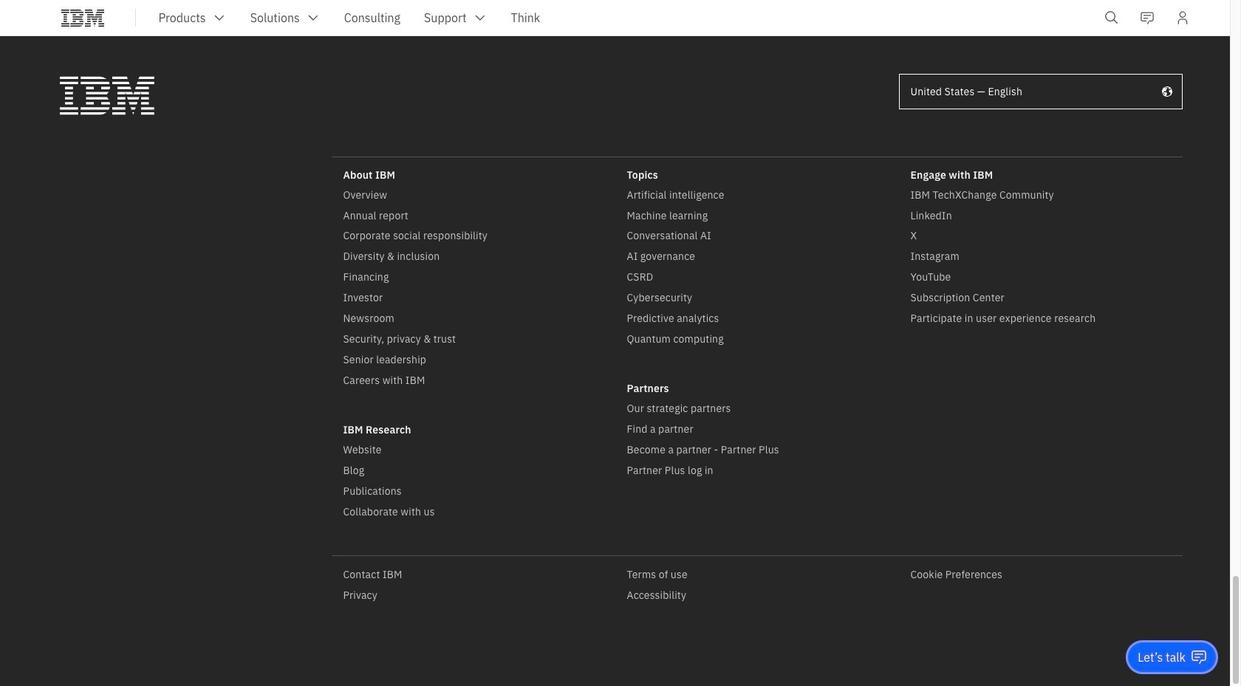 Task type: locate. For each thing, give the bounding box(es) containing it.
contact us region
[[1127, 641, 1219, 675]]

let's talk element
[[1139, 650, 1186, 666]]



